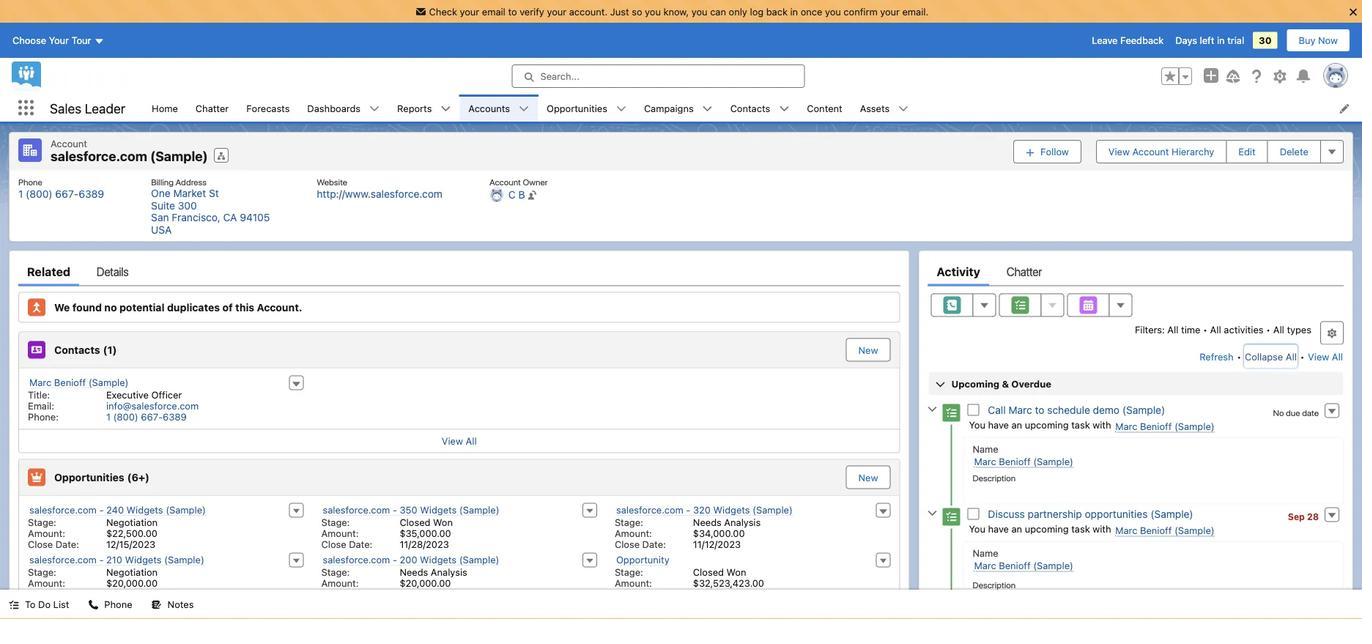 Task type: describe. For each thing, give the bounding box(es) containing it.
ca
[[223, 212, 237, 224]]

salesforce.com - 240 widgets (sample) element
[[19, 502, 313, 552]]

phone:
[[28, 412, 59, 423]]

related tab panel
[[18, 286, 901, 619]]

is
[[995, 591, 1002, 602]]

discuss
[[989, 508, 1026, 520]]

6389 inside marc benioff (sample) element
[[163, 412, 187, 423]]

so
[[632, 6, 643, 17]]

address
[[176, 177, 207, 187]]

activities
[[1225, 324, 1264, 335]]

of
[[223, 301, 233, 314]]

executive
[[106, 390, 149, 401]]

potential
[[120, 301, 165, 314]]

benioff down the opportunities
[[1141, 525, 1173, 536]]

1 vertical spatial view all link
[[19, 429, 900, 453]]

chatter link for activity link at the right
[[1007, 257, 1042, 286]]

choose
[[12, 35, 46, 46]]

text default image left task icon
[[928, 404, 938, 415]]

info@salesforce.com link
[[106, 401, 199, 412]]

view account hierarchy button
[[1097, 140, 1227, 163]]

1 vertical spatial in
[[1218, 35, 1226, 46]]

negotiation amount: for $22,500.00
[[28, 517, 158, 539]]

(sample) inside name marc benioff (sample) description
[[1034, 456, 1074, 467]]

account owner
[[490, 177, 548, 187]]

phone button
[[79, 590, 141, 619]]

marc benioff (sample) link up executive officer email: at the left of the page
[[29, 377, 129, 389]]

stage: for salesforce.com - 200 widgets (sample)
[[321, 567, 350, 578]]

you have an upcoming task with marc benioff (sample) for opportunities
[[970, 524, 1215, 536]]

discuss partnership opportunities (sample) link
[[989, 508, 1194, 520]]

list containing one market st
[[10, 170, 1353, 242]]

search... button
[[512, 65, 805, 88]]

officer
[[151, 390, 182, 401]]

accounts
[[469, 103, 510, 114]]

accounts link
[[460, 95, 519, 122]]

close for opportunity
[[615, 589, 640, 600]]

widgets for 240
[[127, 505, 163, 516]]

to
[[25, 599, 36, 610]]

salesforce.com for salesforce.com - 210 widgets (sample)
[[29, 555, 97, 566]]

date: for 10/31/2023
[[643, 589, 666, 600]]

campaigns link
[[636, 95, 703, 122]]

2 your from the left
[[547, 6, 567, 17]]

your
[[49, 35, 69, 46]]

tab list containing related
[[18, 257, 901, 286]]

found
[[72, 301, 102, 314]]

no
[[104, 301, 117, 314]]

owner
[[523, 177, 548, 187]]

back
[[767, 6, 788, 17]]

amount: for salesforce.com - 200 widgets (sample)
[[321, 578, 359, 589]]

we
[[54, 301, 70, 314]]

marc down the opportunities
[[1116, 525, 1138, 536]]

task for to
[[1072, 420, 1091, 431]]

stage: for salesforce.com - 210 widgets (sample)
[[28, 567, 56, 578]]

assets list item
[[852, 95, 918, 122]]

with for schedule
[[1093, 420, 1112, 431]]

contacts list item
[[722, 95, 799, 122]]

2 you from the left
[[692, 6, 708, 17]]

upcoming & overdue
[[952, 378, 1052, 389]]

widgets for 200
[[420, 555, 457, 566]]

for
[[1004, 591, 1017, 602]]

san
[[151, 212, 169, 224]]

executive officer email:
[[28, 390, 182, 412]]

upcoming for marc
[[1025, 420, 1069, 431]]

&
[[1003, 378, 1010, 389]]

billing address one market st suite 300 san francisco, ca 94105 usa
[[151, 177, 270, 236]]

negotiation amount: for $20,000.00
[[28, 567, 158, 589]]

$32,523,423.00
[[693, 578, 765, 589]]

billing
[[151, 177, 174, 187]]

collapse
[[1246, 351, 1284, 362]]

1 your from the left
[[460, 6, 480, 17]]

widgets for 320
[[714, 505, 750, 516]]

contacts for contacts
[[731, 103, 771, 114]]

11/12/2023
[[693, 539, 741, 550]]

check
[[429, 6, 457, 17]]

salesforce.com for salesforce.com - 350 widgets (sample)
[[323, 505, 390, 516]]

amount: inside salesforce.com - 210 widgets (sample) element
[[28, 578, 65, 589]]

amount: for salesforce.com - 350 widgets (sample)
[[321, 528, 359, 539]]

0 vertical spatial to
[[508, 6, 517, 17]]

date: for 11/28/2023
[[349, 539, 373, 550]]

home link
[[143, 95, 187, 122]]

this
[[973, 591, 992, 602]]

closed for $32,523,423.00
[[693, 567, 724, 578]]

amount: for opportunity
[[615, 578, 652, 589]]

view for view all
[[442, 436, 463, 447]]

marc inside name marc benioff (sample)
[[975, 560, 997, 571]]

salesforce.com - 350 widgets (sample) link
[[323, 505, 500, 516]]

marc benioff (sample) link down upcoming & overdue dropdown button
[[1116, 421, 1215, 433]]

date: for 11/5/2023
[[56, 589, 79, 600]]

assets
[[860, 103, 890, 114]]

negotiation for 240
[[106, 517, 158, 528]]

notes button
[[143, 590, 203, 619]]

sales leader
[[50, 100, 125, 116]]

350
[[400, 505, 418, 516]]

follow
[[1041, 146, 1069, 157]]

salesforce.com - 350 widgets (sample) element
[[313, 502, 606, 552]]

usa
[[151, 224, 172, 236]]

contacts for contacts (1)
[[54, 344, 100, 356]]

just
[[611, 6, 629, 17]]

text default image for accounts
[[519, 104, 529, 114]]

an for marc
[[1012, 420, 1023, 431]]

11/28/2023
[[400, 539, 449, 550]]

benioff down upcoming & overdue dropdown button
[[1141, 421, 1173, 432]]

an for partnership
[[1012, 524, 1023, 535]]

benioff inside related tab panel
[[54, 377, 86, 388]]

needs analysis amount: for $20,000.00
[[321, 567, 468, 589]]

widgets for 210
[[125, 555, 162, 566]]

contacts image
[[28, 341, 45, 359]]

300
[[178, 199, 197, 212]]

$20,000.00 close date: for 11/5/2023
[[28, 578, 158, 600]]

text default image inside campaigns list item
[[703, 104, 713, 114]]

notes
[[168, 599, 194, 610]]

st
[[209, 187, 219, 199]]

$34,000.00 close date:
[[615, 528, 745, 550]]

demo
[[1094, 404, 1120, 416]]

view for view account hierarchy
[[1109, 146, 1130, 157]]

close for salesforce.com - 210 widgets (sample)
[[28, 589, 53, 600]]

you for discuss partnership opportunities (sample)
[[970, 524, 986, 535]]

closed won amount: for $35,000.00
[[321, 517, 453, 539]]

partnership
[[1028, 508, 1083, 520]]

to do list button
[[0, 590, 78, 619]]

collapse all button
[[1245, 345, 1298, 368]]

description inside name marc benioff (sample) description
[[973, 473, 1016, 483]]

- for 240
[[99, 505, 104, 516]]

• right activities
[[1267, 324, 1271, 335]]

$20,000.00 close date: for 11/4/2023
[[321, 578, 451, 600]]

needs for 320
[[693, 517, 722, 528]]

phone for phone 1 (800) 667-6389
[[18, 177, 42, 187]]

buy now
[[1299, 35, 1339, 46]]

confirm
[[844, 6, 878, 17]]

10/31/2023
[[693, 589, 743, 600]]

description this is for q4
[[973, 580, 1033, 602]]

marc down demo on the right of page
[[1116, 421, 1138, 432]]

marc benioff (sample) link up q4
[[975, 560, 1074, 572]]

1 horizontal spatial 1 (800) 667-6389 link
[[106, 412, 187, 423]]

text default image for assets
[[899, 104, 909, 114]]

closed won amount: for $32,523,423.00
[[615, 567, 747, 589]]

salesforce.com - 350 widgets (sample)
[[323, 505, 500, 516]]

email
[[482, 6, 506, 17]]

won for 11/28/2023
[[433, 517, 453, 528]]

accounts list item
[[460, 95, 538, 122]]

- for 350
[[393, 505, 397, 516]]

view all
[[442, 436, 477, 447]]

opportunities image
[[28, 469, 45, 486]]

buy
[[1299, 35, 1316, 46]]

chatter inside chatter link
[[196, 103, 229, 114]]

you have an upcoming task with marc benioff (sample) for to
[[970, 420, 1215, 432]]

won for 10/31/2023
[[727, 567, 747, 578]]

duplicates
[[167, 301, 220, 314]]

info@salesforce.com
[[106, 401, 199, 412]]

list
[[53, 599, 69, 610]]

11/5/2023
[[106, 589, 150, 600]]

with for (sample)
[[1093, 524, 1112, 535]]

types
[[1288, 324, 1312, 335]]

upcoming & overdue button
[[929, 372, 1344, 396]]

salesforce.com - 200 widgets (sample) link
[[323, 555, 500, 566]]

0 horizontal spatial 1 (800) 667-6389 link
[[18, 188, 104, 200]]

account inside button
[[1133, 146, 1170, 157]]

email.
[[903, 6, 929, 17]]

details
[[97, 265, 129, 279]]

opportunities list item
[[538, 95, 636, 122]]

days
[[1176, 35, 1198, 46]]

widgets for 350
[[420, 505, 457, 516]]

contacts link
[[722, 95, 780, 122]]

2 horizontal spatial view
[[1309, 351, 1330, 362]]

salesforce.com - 210 widgets (sample)
[[29, 555, 204, 566]]

days left in trial
[[1176, 35, 1245, 46]]

reports list item
[[389, 95, 460, 122]]

(800) inside marc benioff (sample) element
[[113, 412, 138, 423]]

stage: for salesforce.com - 320 widgets (sample)
[[615, 517, 644, 528]]

one
[[151, 187, 171, 199]]

1 vertical spatial to
[[1036, 404, 1045, 416]]

analysis for $34,000.00
[[725, 517, 761, 528]]

task image
[[943, 404, 961, 422]]

opportunities link
[[538, 95, 617, 122]]



Task type: vqa. For each thing, say whether or not it's contained in the screenshot.
(sample) inside 'Name Marc Benioff (Sample)'
yes



Task type: locate. For each thing, give the bounding box(es) containing it.
date: inside $35,000.00 close date:
[[349, 539, 373, 550]]

text default image inside reports list item
[[441, 104, 451, 114]]

0 horizontal spatial account
[[51, 138, 87, 149]]

contacts inside list item
[[731, 103, 771, 114]]

• right refresh
[[1238, 351, 1242, 362]]

negotiation inside salesforce.com - 240 widgets (sample) element
[[106, 517, 158, 528]]

c b
[[509, 189, 525, 201]]

chatter right home link
[[196, 103, 229, 114]]

3 your from the left
[[881, 6, 900, 17]]

1 (800) 667-6389 link
[[18, 188, 104, 200], [106, 412, 187, 423]]

1 horizontal spatial you
[[692, 6, 708, 17]]

you
[[970, 420, 986, 431], [970, 524, 986, 535]]

date: left 11/4/2023
[[349, 589, 373, 600]]

1 vertical spatial contacts
[[54, 344, 100, 356]]

text default image inside 'phone' button
[[88, 600, 99, 610]]

0 vertical spatial view all link
[[1308, 345, 1345, 368]]

description inside the description this is for q4
[[973, 580, 1016, 590]]

phone inside phone 1 (800) 667-6389
[[18, 177, 42, 187]]

0 vertical spatial needs analysis amount:
[[615, 517, 761, 539]]

filters:
[[1136, 324, 1166, 335]]

1 horizontal spatial account
[[490, 177, 521, 187]]

text default image right list
[[88, 600, 99, 610]]

with
[[1093, 420, 1112, 431], [1093, 524, 1112, 535]]

1 have from the top
[[989, 420, 1010, 431]]

negotiation amount: down 210
[[28, 567, 158, 589]]

filters: all time • all activities • all types
[[1136, 324, 1312, 335]]

1 inside phone 1 (800) 667-6389
[[18, 188, 23, 200]]

2 new button from the top
[[846, 466, 891, 489]]

1 vertical spatial name
[[973, 548, 999, 559]]

opportunities for opportunities
[[547, 103, 608, 114]]

0 horizontal spatial you
[[645, 6, 661, 17]]

12/15/2023
[[106, 539, 155, 550]]

1 new from the top
[[859, 345, 879, 356]]

stage: inside "salesforce.com - 200 widgets (sample)" element
[[321, 567, 350, 578]]

opportunities inside related tab panel
[[54, 472, 124, 484]]

close inside salesforce.com - 210 widgets (sample) element
[[28, 589, 53, 600]]

0 vertical spatial negotiation amount:
[[28, 517, 158, 539]]

1 vertical spatial chatter
[[1007, 265, 1042, 279]]

$20,000.00 close date: down 210
[[28, 578, 158, 600]]

1 vertical spatial 1
[[106, 412, 111, 423]]

2 task from the top
[[1072, 524, 1091, 535]]

know,
[[664, 6, 689, 17]]

1 an from the top
[[1012, 420, 1023, 431]]

1 you have an upcoming task with marc benioff (sample) from the top
[[970, 420, 1215, 432]]

widgets up $22,500.00
[[127, 505, 163, 516]]

- left 200
[[393, 555, 397, 566]]

needs analysis amount: for $34,000.00
[[615, 517, 761, 539]]

choose your tour button
[[12, 29, 105, 52]]

1 horizontal spatial chatter link
[[1007, 257, 1042, 286]]

salesforce.com - 320 widgets (sample) element
[[606, 502, 900, 552]]

1 horizontal spatial $20,000.00 close date:
[[321, 578, 451, 600]]

1 horizontal spatial needs analysis amount:
[[615, 517, 761, 539]]

0 horizontal spatial (800)
[[26, 188, 53, 200]]

1 vertical spatial (800)
[[113, 412, 138, 423]]

chatter link for home link
[[187, 95, 238, 122]]

description up the 'discuss'
[[973, 473, 1016, 483]]

name for name marc benioff (sample) description
[[973, 444, 999, 455]]

1 vertical spatial with
[[1093, 524, 1112, 535]]

date: inside $22,500.00 close date:
[[56, 539, 79, 550]]

marc benioff (sample)
[[29, 377, 129, 388]]

opportunity element
[[606, 552, 900, 602]]

name for name marc benioff (sample)
[[973, 548, 999, 559]]

won inside opportunity element
[[727, 567, 747, 578]]

close for salesforce.com - 240 widgets (sample)
[[28, 539, 53, 550]]

1 description from the top
[[973, 473, 1016, 483]]

list
[[143, 95, 1363, 122], [10, 170, 1353, 242]]

0 horizontal spatial 667-
[[55, 188, 79, 200]]

$20,000.00 inside salesforce.com - 210 widgets (sample) element
[[106, 578, 158, 589]]

1 horizontal spatial your
[[547, 6, 567, 17]]

phone for phone
[[104, 599, 132, 610]]

amount: inside salesforce.com - 320 widgets (sample) element
[[615, 528, 652, 539]]

salesforce.com - 210 widgets (sample) link
[[29, 555, 204, 566]]

1 vertical spatial 667-
[[141, 412, 163, 423]]

1 (800) 667-6389
[[106, 412, 187, 423]]

0 vertical spatial new button
[[846, 338, 891, 362]]

320
[[694, 505, 711, 516]]

negotiation down salesforce.com - 210 widgets (sample) link
[[106, 567, 158, 578]]

an up name marc benioff (sample) description at right
[[1012, 420, 1023, 431]]

closed for $35,000.00
[[400, 517, 431, 528]]

2 horizontal spatial account
[[1133, 146, 1170, 157]]

forecasts link
[[238, 95, 299, 122]]

text default image left notes
[[151, 600, 162, 610]]

0 vertical spatial description
[[973, 473, 1016, 483]]

$20,000.00 for 11/4/2023
[[400, 578, 451, 589]]

1 vertical spatial won
[[727, 567, 747, 578]]

upcoming down partnership at the right
[[1025, 524, 1069, 535]]

text default image inside opportunities list item
[[617, 104, 627, 114]]

tab list containing activity
[[928, 257, 1345, 286]]

account for account
[[51, 138, 87, 149]]

1 horizontal spatial chatter
[[1007, 265, 1042, 279]]

0 vertical spatial task
[[1072, 420, 1091, 431]]

1 negotiation amount: from the top
[[28, 517, 158, 539]]

0 horizontal spatial 6389
[[79, 188, 104, 200]]

email:
[[28, 401, 54, 412]]

analysis
[[725, 517, 761, 528], [431, 567, 468, 578]]

you right task icon
[[970, 420, 986, 431]]

phone inside button
[[104, 599, 132, 610]]

date: inside salesforce.com - 210 widgets (sample) element
[[56, 589, 79, 600]]

close inside $34,000.00 close date:
[[615, 539, 640, 550]]

name inside name marc benioff (sample)
[[973, 548, 999, 559]]

text default image right the accounts at the left top of page
[[519, 104, 529, 114]]

close inside $32,523,423.00 close date:
[[615, 589, 640, 600]]

reports link
[[389, 95, 441, 122]]

3 you from the left
[[825, 6, 841, 17]]

1 horizontal spatial tab list
[[928, 257, 1345, 286]]

1 vertical spatial chatter link
[[1007, 257, 1042, 286]]

with down demo on the right of page
[[1093, 420, 1112, 431]]

campaigns
[[644, 103, 694, 114]]

1 name from the top
[[973, 444, 999, 455]]

closed won amount: inside salesforce.com - 350 widgets (sample) element
[[321, 517, 453, 539]]

$20,000.00 close date: down 200
[[321, 578, 451, 600]]

- inside 'link'
[[393, 555, 397, 566]]

0 horizontal spatial tab list
[[18, 257, 901, 286]]

667- inside marc benioff (sample) element
[[141, 412, 163, 423]]

amount: for salesforce.com - 320 widgets (sample)
[[615, 528, 652, 539]]

opportunities up "240"
[[54, 472, 124, 484]]

benioff down contacts (1)
[[54, 377, 86, 388]]

- for 200
[[393, 555, 397, 566]]

website http://www.salesforce.com
[[317, 177, 443, 200]]

you
[[645, 6, 661, 17], [692, 6, 708, 17], [825, 6, 841, 17]]

6389 inside phone 1 (800) 667-6389
[[79, 188, 104, 200]]

benioff up the 'discuss'
[[999, 456, 1031, 467]]

to down overdue
[[1036, 404, 1045, 416]]

http://www.salesforce.com link
[[317, 188, 443, 200]]

close inside $22,500.00 close date:
[[28, 539, 53, 550]]

0 horizontal spatial phone
[[18, 177, 42, 187]]

6389 down officer
[[163, 412, 187, 423]]

$22,500.00
[[106, 528, 158, 539]]

chatter inside tab list
[[1007, 265, 1042, 279]]

needs down salesforce.com - 320 widgets (sample) link
[[693, 517, 722, 528]]

account up c
[[490, 177, 521, 187]]

$20,000.00 down salesforce.com - 210 widgets (sample) link
[[106, 578, 158, 589]]

needs analysis amount: down 320
[[615, 517, 761, 539]]

analysis up 11/4/2023
[[431, 567, 468, 578]]

1 horizontal spatial in
[[1218, 35, 1226, 46]]

0 vertical spatial analysis
[[725, 517, 761, 528]]

date: inside $34,000.00 close date:
[[643, 539, 666, 550]]

marc benioff (sample) link up the 'discuss'
[[975, 456, 1074, 468]]

1 horizontal spatial closed won amount:
[[615, 567, 747, 589]]

0 horizontal spatial closed
[[400, 517, 431, 528]]

- left 320
[[686, 505, 691, 516]]

close for salesforce.com - 320 widgets (sample)
[[615, 539, 640, 550]]

upcoming down schedule
[[1025, 420, 1069, 431]]

chatter right activity
[[1007, 265, 1042, 279]]

salesforce.com - 320 widgets (sample)
[[617, 505, 793, 516]]

salesforce.com for salesforce.com - 240 widgets (sample)
[[29, 505, 97, 516]]

2 $20,000.00 close date: from the left
[[321, 578, 451, 600]]

benioff inside name marc benioff (sample) description
[[999, 456, 1031, 467]]

salesforce.com up $34,000.00 close date:
[[617, 505, 684, 516]]

marc right call
[[1009, 404, 1033, 416]]

analysis for $20,000.00
[[431, 567, 468, 578]]

widgets up $34,000.00
[[714, 505, 750, 516]]

close inside $35,000.00 close date:
[[321, 539, 346, 550]]

amount: inside "salesforce.com - 200 widgets (sample)" element
[[321, 578, 359, 589]]

text default image inside "dashboards" list item
[[370, 104, 380, 114]]

new button for contacts (1)
[[846, 338, 891, 362]]

salesforce.com - 200 widgets (sample)
[[323, 555, 500, 566]]

salesforce.com (sample)
[[51, 148, 208, 164]]

text default image right campaigns
[[703, 104, 713, 114]]

text default image left task image at the bottom of page
[[928, 508, 938, 519]]

1 $20,000.00 close date: from the left
[[28, 578, 158, 600]]

0 vertical spatial won
[[433, 517, 453, 528]]

stage: inside opportunity element
[[615, 567, 644, 578]]

list containing home
[[143, 95, 1363, 122]]

0 vertical spatial chatter
[[196, 103, 229, 114]]

can
[[711, 6, 727, 17]]

chatter link
[[187, 95, 238, 122], [1007, 257, 1042, 286]]

new for (1)
[[859, 345, 879, 356]]

to right email at the left top of page
[[508, 6, 517, 17]]

1 horizontal spatial 6389
[[163, 412, 187, 423]]

won
[[433, 517, 453, 528], [727, 567, 747, 578]]

salesforce.com down $22,500.00 close date:
[[29, 555, 97, 566]]

time
[[1182, 324, 1201, 335]]

amount:
[[28, 528, 65, 539], [321, 528, 359, 539], [615, 528, 652, 539], [28, 578, 65, 589], [321, 578, 359, 589], [615, 578, 652, 589]]

text default image for contacts
[[780, 104, 790, 114]]

0 horizontal spatial needs
[[400, 567, 428, 578]]

stage: for opportunity
[[615, 567, 644, 578]]

• down types
[[1301, 351, 1305, 362]]

1 negotiation from the top
[[106, 517, 158, 528]]

salesforce.com inside 'link'
[[323, 555, 390, 566]]

c
[[509, 189, 516, 201]]

1 task from the top
[[1072, 420, 1091, 431]]

- left 210
[[99, 555, 104, 566]]

0 vertical spatial 1 (800) 667-6389 link
[[18, 188, 104, 200]]

1 you from the left
[[645, 6, 661, 17]]

1 tab list from the left
[[18, 257, 901, 286]]

tab list
[[18, 257, 901, 286], [928, 257, 1345, 286]]

an
[[1012, 420, 1023, 431], [1012, 524, 1023, 535]]

marc up the description this is for q4
[[975, 560, 997, 571]]

text default image for reports
[[441, 104, 451, 114]]

you right so on the left top
[[645, 6, 661, 17]]

$20,000.00 close date:
[[28, 578, 158, 600], [321, 578, 451, 600]]

needs for 200
[[400, 567, 428, 578]]

opportunities inside opportunities "link"
[[547, 103, 608, 114]]

1 horizontal spatial needs
[[693, 517, 722, 528]]

stage: inside salesforce.com - 350 widgets (sample) element
[[321, 517, 350, 528]]

0 vertical spatial view
[[1109, 146, 1130, 157]]

opportunities for opportunities (6+)
[[54, 472, 124, 484]]

view all link
[[1308, 345, 1345, 368], [19, 429, 900, 453]]

close inside "salesforce.com - 200 widgets (sample)" element
[[321, 589, 346, 600]]

1 new button from the top
[[846, 338, 891, 362]]

call
[[989, 404, 1006, 416]]

widgets down 11/28/2023
[[420, 555, 457, 566]]

upcoming
[[952, 378, 1000, 389]]

stage: inside salesforce.com - 210 widgets (sample) element
[[28, 567, 56, 578]]

1 you from the top
[[970, 420, 986, 431]]

task image
[[943, 509, 961, 526]]

salesforce.com up $35,000.00 close date:
[[323, 505, 390, 516]]

trial
[[1228, 35, 1245, 46]]

2 description from the top
[[973, 580, 1016, 590]]

salesforce.com up $22,500.00 close date:
[[29, 505, 97, 516]]

due
[[1287, 408, 1301, 418]]

$20,000.00 inside "salesforce.com - 200 widgets (sample)" element
[[400, 578, 451, 589]]

amount: inside salesforce.com - 350 widgets (sample) element
[[321, 528, 359, 539]]

have down the 'discuss'
[[989, 524, 1010, 535]]

1 vertical spatial opportunities
[[54, 472, 124, 484]]

0 vertical spatial in
[[791, 6, 798, 17]]

1 vertical spatial analysis
[[431, 567, 468, 578]]

edit button
[[1227, 140, 1269, 163]]

description
[[973, 473, 1016, 483], [973, 580, 1016, 590]]

salesforce.com - 210 widgets (sample) element
[[19, 552, 313, 602]]

closed inside opportunity element
[[693, 567, 724, 578]]

0 horizontal spatial $20,000.00 close date:
[[28, 578, 158, 600]]

date: up salesforce.com - 200 widgets (sample)
[[349, 539, 373, 550]]

- left 350
[[393, 505, 397, 516]]

1 vertical spatial phone
[[104, 599, 132, 610]]

667- down salesforce.com (sample)
[[55, 188, 79, 200]]

(800) inside phone 1 (800) 667-6389
[[26, 188, 53, 200]]

(sample)
[[150, 148, 208, 164], [89, 377, 129, 388], [1123, 404, 1166, 416], [1175, 421, 1215, 432], [1034, 456, 1074, 467], [166, 505, 206, 516], [460, 505, 500, 516], [753, 505, 793, 516], [1151, 508, 1194, 520], [1175, 525, 1215, 536], [164, 555, 204, 566], [459, 555, 500, 566], [1034, 560, 1074, 571]]

2 with from the top
[[1093, 524, 1112, 535]]

all
[[1168, 324, 1179, 335], [1211, 324, 1222, 335], [1274, 324, 1285, 335], [1286, 351, 1298, 362], [1333, 351, 1344, 362], [466, 436, 477, 447]]

0 horizontal spatial your
[[460, 6, 480, 17]]

0 vertical spatial 6389
[[79, 188, 104, 200]]

contacts right campaigns list item
[[731, 103, 771, 114]]

related
[[27, 265, 70, 279]]

0 horizontal spatial needs analysis amount:
[[321, 567, 468, 589]]

stage: for salesforce.com - 350 widgets (sample)
[[321, 517, 350, 528]]

0 horizontal spatial analysis
[[431, 567, 468, 578]]

• right time
[[1204, 324, 1208, 335]]

1 horizontal spatial analysis
[[725, 517, 761, 528]]

marc inside related tab panel
[[29, 377, 52, 388]]

needs analysis amount: inside "salesforce.com - 200 widgets (sample)" element
[[321, 567, 468, 589]]

1 horizontal spatial contacts
[[731, 103, 771, 114]]

title:
[[28, 390, 50, 401]]

0 vertical spatial upcoming
[[1025, 420, 1069, 431]]

- for 320
[[686, 505, 691, 516]]

left
[[1201, 35, 1215, 46]]

marc benioff (sample) element
[[19, 374, 313, 424]]

1 vertical spatial 1 (800) 667-6389 link
[[106, 412, 187, 423]]

text default image
[[370, 104, 380, 114], [617, 104, 627, 114], [703, 104, 713, 114], [928, 404, 938, 415], [9, 600, 19, 610], [151, 600, 162, 610]]

1 vertical spatial description
[[973, 580, 1016, 590]]

date: inside $32,523,423.00 close date:
[[643, 589, 666, 600]]

salesforce.com for salesforce.com - 200 widgets (sample)
[[323, 555, 390, 566]]

won up 11/28/2023
[[433, 517, 453, 528]]

chatter link right activity
[[1007, 257, 1042, 286]]

0 vertical spatial 1
[[18, 188, 23, 200]]

salesforce.com for salesforce.com (sample)
[[51, 148, 147, 164]]

1 horizontal spatial won
[[727, 567, 747, 578]]

text default image right reports
[[441, 104, 451, 114]]

info@salesforce.com phone:
[[28, 401, 199, 423]]

1 vertical spatial have
[[989, 524, 1010, 535]]

1 vertical spatial new
[[859, 472, 879, 483]]

closed won amount: down $34,000.00 close date:
[[615, 567, 747, 589]]

name up the description this is for q4
[[973, 548, 999, 559]]

benioff up the description this is for q4
[[999, 560, 1031, 571]]

2 vertical spatial view
[[442, 436, 463, 447]]

text default image
[[441, 104, 451, 114], [519, 104, 529, 114], [780, 104, 790, 114], [899, 104, 909, 114], [928, 508, 938, 519], [88, 600, 99, 610]]

analysis inside salesforce.com - 320 widgets (sample) element
[[725, 517, 761, 528]]

2 you have an upcoming task with marc benioff (sample) from the top
[[970, 524, 1215, 536]]

negotiation
[[106, 517, 158, 528], [106, 567, 158, 578]]

overdue
[[1012, 378, 1052, 389]]

1 vertical spatial 6389
[[163, 412, 187, 423]]

salesforce.com
[[51, 148, 147, 164], [29, 505, 97, 516], [323, 505, 390, 516], [617, 505, 684, 516], [29, 555, 97, 566], [323, 555, 390, 566]]

upcoming
[[1025, 420, 1069, 431], [1025, 524, 1069, 535]]

1 vertical spatial you
[[970, 524, 986, 535]]

call marc to schedule demo (sample) link
[[989, 404, 1166, 416]]

date: up opportunity
[[643, 539, 666, 550]]

667- down officer
[[141, 412, 163, 423]]

group
[[1162, 68, 1193, 85]]

upcoming for partnership
[[1025, 524, 1069, 535]]

new button for opportunities (6+)
[[846, 466, 891, 489]]

only
[[729, 6, 748, 17]]

stage: for salesforce.com - 240 widgets (sample)
[[28, 517, 56, 528]]

0 vertical spatial list
[[143, 95, 1363, 122]]

your right verify in the top left of the page
[[547, 6, 567, 17]]

negotiation amount: inside salesforce.com - 210 widgets (sample) element
[[28, 567, 158, 589]]

2 new from the top
[[859, 472, 879, 483]]

dashboards
[[307, 103, 361, 114]]

amount: inside opportunity element
[[615, 578, 652, 589]]

0 vertical spatial with
[[1093, 420, 1112, 431]]

name inside name marc benioff (sample) description
[[973, 444, 999, 455]]

0 horizontal spatial to
[[508, 6, 517, 17]]

0 vertical spatial contacts
[[731, 103, 771, 114]]

2 negotiation from the top
[[106, 567, 158, 578]]

date: for 12/15/2023
[[56, 539, 79, 550]]

all inside related tab panel
[[466, 436, 477, 447]]

(sample) inside 'link'
[[459, 555, 500, 566]]

1 vertical spatial new button
[[846, 466, 891, 489]]

sep
[[1289, 512, 1306, 522]]

task down discuss partnership opportunities (sample)
[[1072, 524, 1091, 535]]

text default image inside contacts list item
[[780, 104, 790, 114]]

0 vertical spatial (800)
[[26, 188, 53, 200]]

1 horizontal spatial opportunities
[[547, 103, 608, 114]]

q4
[[1019, 591, 1033, 602]]

0 vertical spatial 667-
[[55, 188, 79, 200]]

$35,000.00 close date:
[[321, 528, 451, 550]]

an down the 'discuss'
[[1012, 524, 1023, 535]]

salesforce.com for salesforce.com - 320 widgets (sample)
[[617, 505, 684, 516]]

text default image inside the assets list item
[[899, 104, 909, 114]]

text default image left content
[[780, 104, 790, 114]]

close for salesforce.com - 350 widgets (sample)
[[321, 539, 346, 550]]

have for discuss
[[989, 524, 1010, 535]]

2 upcoming from the top
[[1025, 524, 1069, 535]]

1 inside marc benioff (sample) element
[[106, 412, 111, 423]]

contacts up marc benioff (sample)
[[54, 344, 100, 356]]

we found no potential duplicates of this account.
[[54, 301, 302, 314]]

1 vertical spatial view
[[1309, 351, 1330, 362]]

closed won amount: inside opportunity element
[[615, 567, 747, 589]]

market
[[173, 187, 206, 199]]

widgets down 12/15/2023
[[125, 555, 162, 566]]

0 vertical spatial closed
[[400, 517, 431, 528]]

you right task image at the bottom of page
[[970, 524, 986, 535]]

1 horizontal spatial $20,000.00
[[400, 578, 451, 589]]

1 vertical spatial closed
[[693, 567, 724, 578]]

0 vertical spatial negotiation
[[106, 517, 158, 528]]

date: for 11/4/2023
[[349, 589, 373, 600]]

analysis up 11/12/2023 at the right bottom of page
[[725, 517, 761, 528]]

0 horizontal spatial in
[[791, 6, 798, 17]]

have for call
[[989, 420, 1010, 431]]

marc up title:
[[29, 377, 52, 388]]

text default image inside to do list button
[[9, 600, 19, 610]]

(6+)
[[127, 472, 150, 484]]

240
[[106, 505, 124, 516]]

view account hierarchy
[[1109, 146, 1215, 157]]

0 vertical spatial you have an upcoming task with marc benioff (sample)
[[970, 420, 1215, 432]]

home
[[152, 103, 178, 114]]

view inside related tab panel
[[442, 436, 463, 447]]

$20,000.00 close date: inside salesforce.com - 210 widgets (sample) element
[[28, 578, 158, 600]]

1 horizontal spatial (800)
[[113, 412, 138, 423]]

task for opportunities
[[1072, 524, 1091, 535]]

stage: inside salesforce.com - 320 widgets (sample) element
[[615, 517, 644, 528]]

assets link
[[852, 95, 899, 122]]

2 $20,000.00 from the left
[[400, 578, 451, 589]]

stage: inside salesforce.com - 240 widgets (sample) element
[[28, 517, 56, 528]]

salesforce.com down 'leader' at the top
[[51, 148, 147, 164]]

close
[[28, 539, 53, 550], [321, 539, 346, 550], [615, 539, 640, 550], [28, 589, 53, 600], [321, 589, 346, 600], [615, 589, 640, 600]]

in right left
[[1218, 35, 1226, 46]]

text default image right assets
[[899, 104, 909, 114]]

negotiation for 210
[[106, 567, 158, 578]]

1 horizontal spatial view
[[1109, 146, 1130, 157]]

marc down call
[[975, 456, 997, 467]]

closed won amount: down 350
[[321, 517, 453, 539]]

name marc benioff (sample)
[[973, 548, 1074, 571]]

negotiation amount: down "240"
[[28, 517, 158, 539]]

name down call
[[973, 444, 999, 455]]

text default image left reports
[[370, 104, 380, 114]]

200
[[400, 555, 418, 566]]

won inside salesforce.com - 350 widgets (sample) element
[[433, 517, 453, 528]]

opportunities down 'search...'
[[547, 103, 608, 114]]

chatter link right home at the left top of the page
[[187, 95, 238, 122]]

contacts inside related tab panel
[[54, 344, 100, 356]]

salesforce.com - 200 widgets (sample) element
[[313, 552, 606, 602]]

view inside button
[[1109, 146, 1130, 157]]

you for call marc to schedule demo (sample)
[[970, 420, 986, 431]]

0 horizontal spatial contacts
[[54, 344, 100, 356]]

contacts (1)
[[54, 344, 117, 356]]

you have an upcoming task with marc benioff (sample) down demo on the right of page
[[970, 420, 1215, 432]]

2 horizontal spatial your
[[881, 6, 900, 17]]

marc benioff (sample) link down the opportunities
[[1116, 525, 1215, 537]]

task down call marc to schedule demo (sample)
[[1072, 420, 1091, 431]]

date: inside "salesforce.com - 200 widgets (sample)" element
[[349, 589, 373, 600]]

text default image inside the accounts 'list item'
[[519, 104, 529, 114]]

dashboards list item
[[299, 95, 389, 122]]

1 $20,000.00 from the left
[[106, 578, 158, 589]]

$34,000.00
[[693, 528, 745, 539]]

closed up 10/31/2023
[[693, 567, 724, 578]]

1 with from the top
[[1093, 420, 1112, 431]]

analysis inside "salesforce.com - 200 widgets (sample)" element
[[431, 567, 468, 578]]

2 negotiation amount: from the top
[[28, 567, 158, 589]]

tour
[[72, 35, 91, 46]]

date: for 11/12/2023
[[643, 539, 666, 550]]

amount: inside salesforce.com - 240 widgets (sample) element
[[28, 528, 65, 539]]

salesforce.com - 240 widgets (sample)
[[29, 505, 206, 516]]

have down call
[[989, 420, 1010, 431]]

needs inside salesforce.com - 320 widgets (sample) element
[[693, 517, 722, 528]]

2 you from the top
[[970, 524, 986, 535]]

1 horizontal spatial view all link
[[1308, 345, 1345, 368]]

0 horizontal spatial closed won amount:
[[321, 517, 453, 539]]

2 an from the top
[[1012, 524, 1023, 535]]

salesforce.com - 240 widgets (sample) link
[[29, 505, 206, 516]]

account down sales at the top left of page
[[51, 138, 87, 149]]

1 vertical spatial upcoming
[[1025, 524, 1069, 535]]

$35,000.00
[[400, 528, 451, 539]]

refresh • collapse all • view all
[[1200, 351, 1344, 362]]

1 vertical spatial closed won amount:
[[615, 567, 747, 589]]

account for account owner
[[490, 177, 521, 187]]

leader
[[85, 100, 125, 116]]

1 vertical spatial negotiation
[[106, 567, 158, 578]]

new button
[[846, 338, 891, 362], [846, 466, 891, 489]]

0 horizontal spatial 1
[[18, 188, 23, 200]]

activity
[[937, 265, 981, 279]]

negotiation inside salesforce.com - 210 widgets (sample) element
[[106, 567, 158, 578]]

2 tab list from the left
[[928, 257, 1345, 286]]

0 vertical spatial chatter link
[[187, 95, 238, 122]]

2 have from the top
[[989, 524, 1010, 535]]

$20,000.00 for 11/5/2023
[[106, 578, 158, 589]]

benioff inside name marc benioff (sample)
[[999, 560, 1031, 571]]

text default image left to
[[9, 600, 19, 610]]

- left "240"
[[99, 505, 104, 516]]

text default image left campaigns
[[617, 104, 627, 114]]

account
[[51, 138, 87, 149], [1133, 146, 1170, 157], [490, 177, 521, 187]]

text default image inside "notes" button
[[151, 600, 162, 610]]

date: right do
[[56, 589, 79, 600]]

marc inside name marc benioff (sample) description
[[975, 456, 997, 467]]

needs analysis amount: inside salesforce.com - 320 widgets (sample) element
[[615, 517, 761, 539]]

0 vertical spatial closed won amount:
[[321, 517, 453, 539]]

1 vertical spatial negotiation amount:
[[28, 567, 158, 589]]

$20,000.00 down salesforce.com - 200 widgets (sample) 'link'
[[400, 578, 451, 589]]

widgets inside 'link'
[[420, 555, 457, 566]]

you right once
[[825, 6, 841, 17]]

- for 210
[[99, 555, 104, 566]]

0 vertical spatial you
[[970, 420, 986, 431]]

call marc to schedule demo (sample)
[[989, 404, 1166, 416]]

2 name from the top
[[973, 548, 999, 559]]

$20,000.00 close date: inside "salesforce.com - 200 widgets (sample)" element
[[321, 578, 451, 600]]

1 upcoming from the top
[[1025, 420, 1069, 431]]

task
[[1072, 420, 1091, 431], [1072, 524, 1091, 535]]

close for salesforce.com - 200 widgets (sample)
[[321, 589, 346, 600]]

c b link
[[509, 189, 525, 202]]

1 horizontal spatial to
[[1036, 404, 1045, 416]]

leave feedback link
[[1093, 35, 1164, 46]]

campaigns list item
[[636, 95, 722, 122]]

needs inside "salesforce.com - 200 widgets (sample)" element
[[400, 567, 428, 578]]

closed inside salesforce.com - 350 widgets (sample) element
[[400, 517, 431, 528]]

feedback
[[1121, 35, 1164, 46]]

0 horizontal spatial chatter
[[196, 103, 229, 114]]

date: down the opportunity link
[[643, 589, 666, 600]]

(sample) inside name marc benioff (sample)
[[1034, 560, 1074, 571]]

this
[[235, 301, 254, 314]]

date: up salesforce.com - 210 widgets (sample)
[[56, 539, 79, 550]]

667- inside phone 1 (800) 667-6389
[[55, 188, 79, 200]]

new for (6+)
[[859, 472, 879, 483]]

negotiation down salesforce.com - 240 widgets (sample) link
[[106, 517, 158, 528]]

follow button
[[1014, 140, 1082, 163]]

negotiation amount: inside salesforce.com - 240 widgets (sample) element
[[28, 517, 158, 539]]

check your email to verify your account. just so you know, you can only log back in once you confirm your email.
[[429, 6, 929, 17]]



